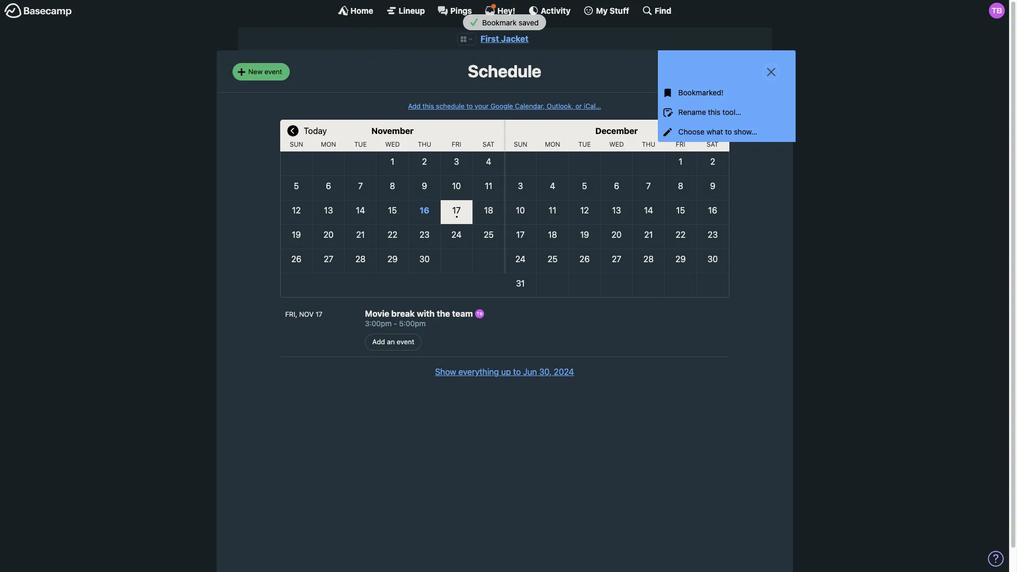 Task type: vqa. For each thing, say whether or not it's contained in the screenshot.
Movie Break With The Team
yes



Task type: locate. For each thing, give the bounding box(es) containing it.
1 vertical spatial event
[[397, 338, 414, 346]]

up
[[501, 367, 511, 377]]

wed down november
[[385, 140, 400, 148]]

0 horizontal spatial to
[[467, 102, 473, 110]]

1 horizontal spatial tue
[[578, 140, 591, 148]]

add up november
[[408, 102, 421, 110]]

schedule
[[436, 102, 465, 110]]

pings button
[[438, 5, 472, 16]]

1 horizontal spatial mon
[[545, 140, 560, 148]]

to for 2024
[[513, 367, 521, 377]]

0 horizontal spatial wed
[[385, 140, 400, 148]]

fri down the choose
[[676, 140, 686, 148]]

1 vertical spatial add
[[372, 338, 385, 346]]

1 sun from the left
[[290, 140, 303, 148]]

hey!
[[498, 6, 515, 15]]

fri for december
[[676, 140, 686, 148]]

rename this tool… link
[[658, 103, 796, 122]]

0 horizontal spatial thu
[[418, 140, 431, 148]]

new
[[248, 67, 263, 76]]

this left the tool… at the top right
[[708, 108, 721, 117]]

2 fri from the left
[[676, 140, 686, 148]]

mon
[[321, 140, 336, 148], [545, 140, 560, 148]]

jacket
[[501, 34, 529, 43]]

ical…
[[584, 102, 601, 110]]

sat down what
[[707, 140, 719, 148]]

schedule
[[468, 61, 541, 81]]

team
[[452, 309, 473, 318]]

0 horizontal spatial sat
[[483, 140, 495, 148]]

1 thu from the left
[[418, 140, 431, 148]]

tool…
[[723, 108, 742, 117]]

sun left today 'link'
[[290, 140, 303, 148]]

event right an on the bottom left
[[397, 338, 414, 346]]

-
[[394, 319, 397, 328]]

to inside button
[[513, 367, 521, 377]]

1 fri from the left
[[452, 140, 461, 148]]

december
[[596, 126, 638, 136]]

new event
[[248, 67, 282, 76]]

mon for december
[[545, 140, 560, 148]]

add inside 'link'
[[372, 338, 385, 346]]

tue for december
[[578, 140, 591, 148]]

1 vertical spatial to
[[725, 127, 732, 136]]

or
[[576, 102, 582, 110]]

to right up
[[513, 367, 521, 377]]

0 horizontal spatial fri
[[452, 140, 461, 148]]

outlook,
[[547, 102, 574, 110]]

sun for december
[[514, 140, 527, 148]]

activity
[[541, 6, 571, 15]]

add
[[408, 102, 421, 110], [372, 338, 385, 346]]

0 horizontal spatial sun
[[290, 140, 303, 148]]

1 mon from the left
[[321, 140, 336, 148]]

my
[[596, 6, 608, 15]]

hey! button
[[485, 4, 515, 16]]

pings
[[450, 6, 472, 15]]

0 vertical spatial add
[[408, 102, 421, 110]]

add this schedule to your google calendar, outlook, or ical… link
[[408, 102, 601, 110]]

event
[[265, 67, 282, 76], [397, 338, 414, 346]]

event right new
[[265, 67, 282, 76]]

2 vertical spatial to
[[513, 367, 521, 377]]

2 mon from the left
[[545, 140, 560, 148]]

tyler black image
[[475, 309, 484, 318]]

show        everything      up to        jun 30, 2024 button
[[435, 366, 574, 378]]

0 horizontal spatial tue
[[354, 140, 367, 148]]

bookmarked! link
[[658, 83, 796, 103]]

1 horizontal spatial to
[[513, 367, 521, 377]]

this for add
[[423, 102, 434, 110]]

to right what
[[725, 127, 732, 136]]

wed
[[385, 140, 400, 148], [609, 140, 624, 148]]

home link
[[338, 5, 373, 16]]

find
[[655, 6, 672, 15]]

2 wed from the left
[[609, 140, 624, 148]]

add for add this schedule to your google calendar, outlook, or ical…
[[408, 102, 421, 110]]

wed down december
[[609, 140, 624, 148]]

5:00pm
[[399, 319, 426, 328]]

2 sat from the left
[[707, 140, 719, 148]]

tyler black image
[[989, 3, 1005, 19]]

fri down 'schedule'
[[452, 140, 461, 148]]

mon down outlook,
[[545, 140, 560, 148]]

sun for november
[[290, 140, 303, 148]]

to left your
[[467, 102, 473, 110]]

this left 'schedule'
[[423, 102, 434, 110]]

1 horizontal spatial wed
[[609, 140, 624, 148]]

0 vertical spatial to
[[467, 102, 473, 110]]

add left an on the bottom left
[[372, 338, 385, 346]]

bookmark
[[482, 18, 517, 27]]

mon down today
[[321, 140, 336, 148]]

1 horizontal spatial this
[[708, 108, 721, 117]]

add for add an event
[[372, 338, 385, 346]]

to
[[467, 102, 473, 110], [725, 127, 732, 136], [513, 367, 521, 377]]

thu
[[418, 140, 431, 148], [642, 140, 655, 148]]

this
[[423, 102, 434, 110], [708, 108, 721, 117]]

sat for december
[[707, 140, 719, 148]]

17
[[316, 310, 323, 318]]

with
[[417, 309, 435, 318]]

what
[[707, 127, 723, 136]]

sat
[[483, 140, 495, 148], [707, 140, 719, 148]]

the
[[437, 309, 450, 318]]

0 horizontal spatial event
[[265, 67, 282, 76]]

this for rename
[[708, 108, 721, 117]]

nov
[[299, 310, 314, 318]]

lineup
[[399, 6, 425, 15]]

1 horizontal spatial event
[[397, 338, 414, 346]]

2 thu from the left
[[642, 140, 655, 148]]

sun
[[290, 140, 303, 148], [514, 140, 527, 148]]

0 horizontal spatial this
[[423, 102, 434, 110]]

1 horizontal spatial sat
[[707, 140, 719, 148]]

1 tue from the left
[[354, 140, 367, 148]]

tue right today 'link'
[[354, 140, 367, 148]]

main element
[[0, 0, 1009, 21]]

wed for november
[[385, 140, 400, 148]]

0 horizontal spatial add
[[372, 338, 385, 346]]

sun down calendar,
[[514, 140, 527, 148]]

activity link
[[528, 5, 571, 16]]

1 sat from the left
[[483, 140, 495, 148]]

fri for november
[[452, 140, 461, 148]]

sat for november
[[483, 140, 495, 148]]

0 horizontal spatial mon
[[321, 140, 336, 148]]

1 horizontal spatial thu
[[642, 140, 655, 148]]

1 horizontal spatial add
[[408, 102, 421, 110]]

bookmarked!
[[679, 88, 724, 97]]

november
[[371, 126, 414, 136]]

tue
[[354, 140, 367, 148], [578, 140, 591, 148]]

•
[[455, 212, 458, 221]]

rename this tool…
[[679, 108, 742, 117]]

2 tue from the left
[[578, 140, 591, 148]]

tue down or
[[578, 140, 591, 148]]

2 sun from the left
[[514, 140, 527, 148]]

30,
[[539, 367, 552, 377]]

1 wed from the left
[[385, 140, 400, 148]]

sat down your
[[483, 140, 495, 148]]

1 horizontal spatial fri
[[676, 140, 686, 148]]

choose
[[679, 127, 705, 136]]

1 horizontal spatial sun
[[514, 140, 527, 148]]

first jacket link
[[481, 34, 529, 43]]

stuff
[[610, 6, 629, 15]]

fri
[[452, 140, 461, 148], [676, 140, 686, 148]]

tue for november
[[354, 140, 367, 148]]



Task type: describe. For each thing, give the bounding box(es) containing it.
an
[[387, 338, 395, 346]]

show        everything      up to        jun 30, 2024
[[435, 367, 574, 377]]

fri,
[[285, 310, 297, 318]]

first
[[481, 34, 499, 43]]

first jacket
[[481, 34, 529, 43]]

bookmark saved alert
[[0, 14, 1009, 30]]

show…
[[734, 127, 757, 136]]

movie
[[365, 309, 389, 318]]

saved
[[519, 18, 539, 27]]

lineup link
[[386, 5, 425, 16]]

mon for november
[[321, 140, 336, 148]]

add this schedule to your google calendar, outlook, or ical…
[[408, 102, 601, 110]]

today link
[[304, 120, 327, 141]]

my stuff button
[[583, 5, 629, 16]]

2 horizontal spatial to
[[725, 127, 732, 136]]

wed for december
[[609, 140, 624, 148]]

break
[[391, 309, 415, 318]]

google
[[491, 102, 513, 110]]

movie break with the team
[[365, 309, 475, 318]]

today
[[304, 126, 327, 136]]

thu for december
[[642, 140, 655, 148]]

new event link
[[232, 63, 290, 80]]

choose what to show…
[[679, 127, 757, 136]]

rename
[[679, 108, 706, 117]]

choose what to show… link
[[658, 122, 796, 142]]

show
[[435, 367, 456, 377]]

find button
[[642, 5, 672, 16]]

add an event link
[[365, 334, 422, 351]]

add an event
[[372, 338, 414, 346]]

3:00pm
[[365, 319, 392, 328]]

thu for november
[[418, 140, 431, 148]]

home
[[351, 6, 373, 15]]

jun
[[523, 367, 537, 377]]

switch accounts image
[[4, 3, 72, 19]]

your
[[475, 102, 489, 110]]

to for calendar,
[[467, 102, 473, 110]]

fri, nov 17
[[285, 310, 323, 318]]

everything
[[459, 367, 499, 377]]

calendar,
[[515, 102, 545, 110]]

bookmark saved
[[480, 18, 539, 27]]

my stuff
[[596, 6, 629, 15]]

2024
[[554, 367, 574, 377]]

3:00pm     -     5:00pm
[[365, 319, 426, 328]]

0 vertical spatial event
[[265, 67, 282, 76]]



